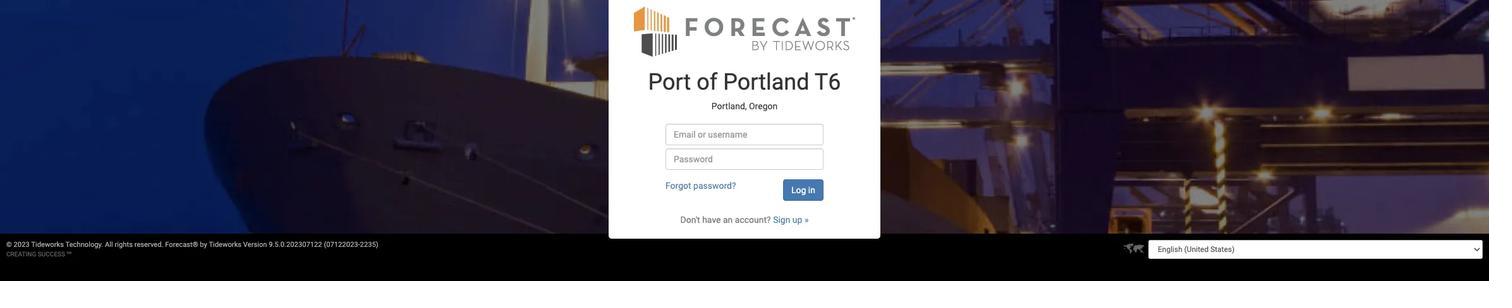 Task type: locate. For each thing, give the bounding box(es) containing it.
technology.
[[65, 241, 103, 249]]

forecast® by tideworks image
[[634, 5, 855, 58]]

rights
[[115, 241, 133, 249]]

©
[[6, 241, 12, 249]]

account?
[[735, 215, 771, 225]]

an
[[723, 215, 733, 225]]

9.5.0.202307122
[[269, 241, 322, 249]]

tideworks
[[31, 241, 64, 249], [209, 241, 242, 249]]

(07122023-
[[324, 241, 360, 249]]

by
[[200, 241, 207, 249]]

port of portland t6 portland, oregon
[[648, 69, 841, 111]]

forgot password? link
[[666, 181, 736, 191]]

Password password field
[[666, 149, 824, 170]]

forecast®
[[165, 241, 198, 249]]

reserved.
[[134, 241, 163, 249]]

version
[[243, 241, 267, 249]]

tideworks right by
[[209, 241, 242, 249]]

all
[[105, 241, 113, 249]]

0 horizontal spatial tideworks
[[31, 241, 64, 249]]

success
[[38, 251, 65, 258]]

forgot password? log in
[[666, 181, 816, 195]]

1 tideworks from the left
[[31, 241, 64, 249]]

don't
[[681, 215, 700, 225]]

2235)
[[360, 241, 379, 249]]

1 horizontal spatial tideworks
[[209, 241, 242, 249]]

tideworks up success
[[31, 241, 64, 249]]

t6
[[815, 69, 841, 95]]



Task type: describe. For each thing, give the bounding box(es) containing it.
portland,
[[712, 101, 747, 111]]

log in button
[[783, 180, 824, 201]]

log
[[792, 185, 806, 195]]

»
[[805, 215, 809, 225]]

℠
[[67, 251, 72, 258]]

in
[[809, 185, 816, 195]]

of
[[697, 69, 718, 95]]

2 tideworks from the left
[[209, 241, 242, 249]]

port
[[648, 69, 691, 95]]

don't have an account? sign up »
[[681, 215, 809, 225]]

have
[[703, 215, 721, 225]]

up
[[793, 215, 803, 225]]

sign
[[773, 215, 791, 225]]

forgot
[[666, 181, 691, 191]]

© 2023 tideworks technology. all rights reserved. forecast® by tideworks version 9.5.0.202307122 (07122023-2235) creating success ℠
[[6, 241, 379, 258]]

portland
[[723, 69, 810, 95]]

oregon
[[749, 101, 778, 111]]

2023
[[14, 241, 30, 249]]

Email or username text field
[[666, 124, 824, 145]]

sign up » link
[[773, 215, 809, 225]]

password?
[[694, 181, 736, 191]]

creating
[[6, 251, 36, 258]]



Task type: vqa. For each thing, say whether or not it's contained in the screenshot.
Equipment dropdown button
no



